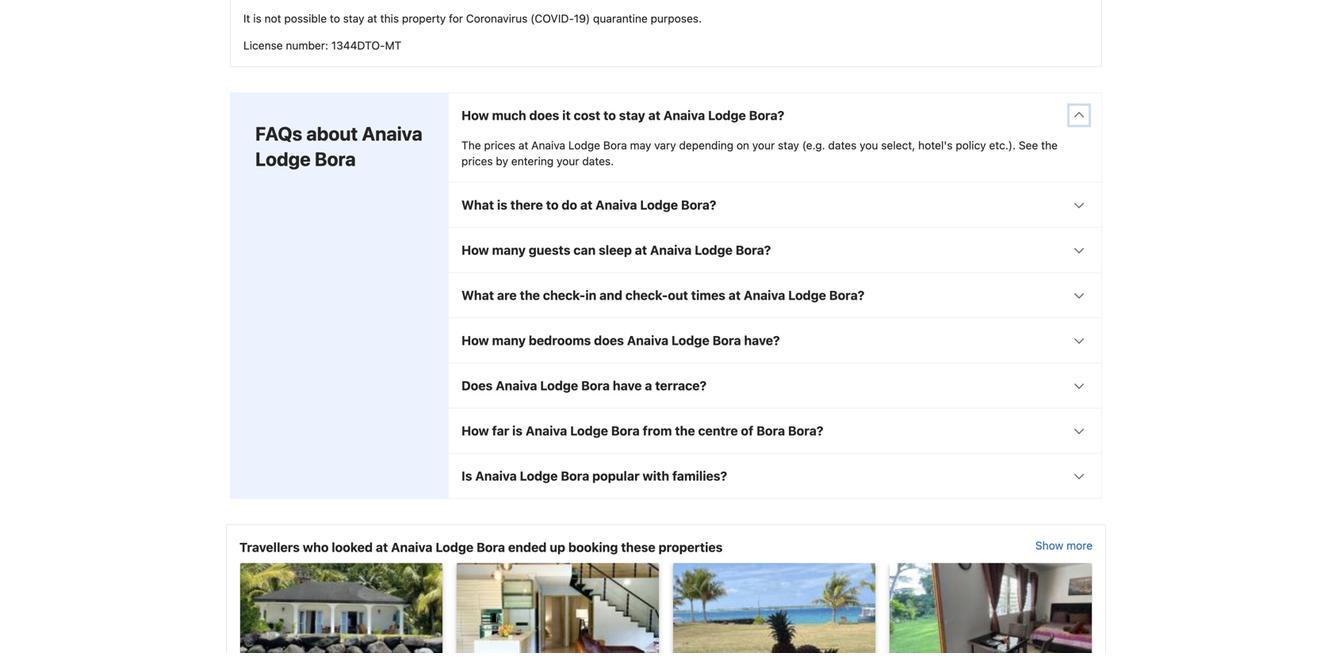 Task type: vqa. For each thing, say whether or not it's contained in the screenshot.
SCHINDLER
no



Task type: describe. For each thing, give the bounding box(es) containing it.
stay inside the prices at anaiva lodge bora may vary depending on your stay (e.g. dates you select, hotel's policy etc.). see the prices by entering your dates.
[[778, 139, 799, 152]]

lodge inside faqs about anaiva lodge bora
[[255, 148, 311, 170]]

license
[[243, 39, 283, 52]]

many for bedrooms
[[492, 333, 526, 348]]

depending
[[679, 139, 733, 152]]

0 horizontal spatial your
[[557, 154, 579, 168]]

accordion control element
[[448, 92, 1102, 499]]

how for how many bedrooms does anaiva lodge bora have?
[[461, 333, 489, 348]]

1 vertical spatial prices
[[461, 154, 493, 168]]

anaiva right far
[[526, 423, 567, 438]]

more
[[1066, 539, 1093, 552]]

it is not possible to stay at this property for coronavirus (covid-19) quarantine purposes.
[[243, 12, 702, 25]]

lodge down does anaiva lodge bora have a terrace?
[[570, 423, 608, 438]]

0 vertical spatial to
[[330, 12, 340, 25]]

anaiva up the a
[[627, 333, 668, 348]]

lodge down vary
[[640, 197, 678, 212]]

what for what is there to do at anaiva lodge bora?
[[461, 197, 494, 212]]

with
[[643, 468, 669, 484]]

popular
[[592, 468, 640, 484]]

does anaiva lodge bora have a terrace? button
[[449, 363, 1101, 408]]

1344dto-
[[331, 39, 385, 52]]

sleep
[[599, 242, 632, 258]]

mt
[[385, 39, 401, 52]]

is
[[461, 468, 472, 484]]

of
[[741, 423, 753, 438]]

how many guests can sleep at anaiva lodge bora? button
[[449, 228, 1101, 272]]

bora inside faqs about anaiva lodge bora
[[315, 148, 356, 170]]

bora left ended
[[477, 540, 505, 555]]

anaiva inside faqs about anaiva lodge bora
[[362, 122, 422, 145]]

faqs
[[255, 122, 302, 145]]

how many bedrooms does anaiva lodge bora have? button
[[449, 318, 1101, 363]]

terrace?
[[655, 378, 707, 393]]

lodge down the is
[[436, 540, 474, 555]]

bora inside does anaiva lodge bora have a terrace? dropdown button
[[581, 378, 610, 393]]

show more link
[[1035, 538, 1093, 557]]

stay inside 'how much does it cost to stay at anaiva lodge bora?' dropdown button
[[619, 108, 645, 123]]

what are the check-in and check-out times at anaiva lodge bora?
[[461, 288, 865, 303]]

how many guests can sleep at anaiva lodge bora?
[[461, 242, 771, 258]]

is anaiva lodge bora popular with families? button
[[449, 454, 1101, 498]]

anaiva up vary
[[663, 108, 705, 123]]

bora inside how many bedrooms does anaiva lodge bora have? dropdown button
[[712, 333, 741, 348]]

0 horizontal spatial stay
[[343, 12, 364, 25]]

a
[[645, 378, 652, 393]]

how much does it cost to stay at anaiva lodge bora? button
[[449, 93, 1101, 137]]

anaiva right the is
[[475, 468, 517, 484]]

(e.g.
[[802, 139, 825, 152]]

may
[[630, 139, 651, 152]]

guests
[[529, 242, 570, 258]]

families?
[[672, 468, 727, 484]]

by
[[496, 154, 508, 168]]

travellers who looked at anaiva lodge bora ended up booking these properties
[[239, 540, 723, 555]]

quarantine
[[593, 12, 648, 25]]

bora right of
[[756, 423, 785, 438]]

lodge up on
[[708, 108, 746, 123]]

select,
[[881, 139, 915, 152]]

from
[[643, 423, 672, 438]]

2 horizontal spatial to
[[603, 108, 616, 123]]

what is there to do at anaiva lodge bora?
[[461, 197, 716, 212]]

booking
[[568, 540, 618, 555]]

have?
[[744, 333, 780, 348]]

this
[[380, 12, 399, 25]]

lodge up the terrace?
[[672, 333, 709, 348]]

show
[[1035, 539, 1063, 552]]

on
[[736, 139, 749, 152]]

how for how much does it cost to stay at anaiva lodge bora?
[[461, 108, 489, 123]]

faqs about anaiva lodge bora
[[255, 122, 422, 170]]

dates
[[828, 139, 857, 152]]

at inside dropdown button
[[728, 288, 741, 303]]

at up vary
[[648, 108, 660, 123]]

many for guests
[[492, 242, 526, 258]]

coronavirus
[[466, 12, 528, 25]]

anaiva right does
[[496, 378, 537, 393]]

about
[[306, 122, 358, 145]]

have
[[613, 378, 642, 393]]

are
[[497, 288, 517, 303]]

2 check- from the left
[[625, 288, 668, 303]]

bora inside the prices at anaiva lodge bora may vary depending on your stay (e.g. dates you select, hotel's policy etc.). see the prices by entering your dates.
[[603, 139, 627, 152]]

dates.
[[582, 154, 614, 168]]

ended
[[508, 540, 547, 555]]

cost
[[574, 108, 600, 123]]

hotel's
[[918, 139, 953, 152]]

possible
[[284, 12, 327, 25]]

entering
[[511, 154, 554, 168]]

much
[[492, 108, 526, 123]]

at right looked
[[376, 540, 388, 555]]



Task type: locate. For each thing, give the bounding box(es) containing it.
bora left popular
[[561, 468, 589, 484]]

who
[[303, 540, 329, 555]]

is
[[253, 12, 261, 25], [497, 197, 507, 212], [512, 423, 523, 438]]

the
[[1041, 139, 1058, 152], [520, 288, 540, 303], [675, 423, 695, 438]]

bora? inside dropdown button
[[829, 288, 865, 303]]

1 horizontal spatial to
[[546, 197, 559, 212]]

many down are
[[492, 333, 526, 348]]

3 how from the top
[[461, 333, 489, 348]]

purposes.
[[651, 12, 702, 25]]

number:
[[286, 39, 328, 52]]

1 vertical spatial your
[[557, 154, 579, 168]]

the right are
[[520, 288, 540, 303]]

does down the "and"
[[594, 333, 624, 348]]

what left are
[[461, 288, 494, 303]]

0 vertical spatial is
[[253, 12, 261, 25]]

stay left (e.g.
[[778, 139, 799, 152]]

0 vertical spatial your
[[752, 139, 775, 152]]

the inside the prices at anaiva lodge bora may vary depending on your stay (e.g. dates you select, hotel's policy etc.). see the prices by entering your dates.
[[1041, 139, 1058, 152]]

there
[[510, 197, 543, 212]]

how up the
[[461, 108, 489, 123]]

how left far
[[461, 423, 489, 438]]

1 horizontal spatial stay
[[619, 108, 645, 123]]

0 vertical spatial many
[[492, 242, 526, 258]]

does
[[529, 108, 559, 123], [594, 333, 624, 348]]

bedrooms
[[529, 333, 591, 348]]

how far is anaiva lodge bora from the centre of bora bora?
[[461, 423, 823, 438]]

and
[[599, 288, 622, 303]]

1 many from the top
[[492, 242, 526, 258]]

up
[[550, 540, 565, 555]]

bora inside is anaiva lodge bora popular with families? dropdown button
[[561, 468, 589, 484]]

bora left have
[[581, 378, 610, 393]]

times
[[691, 288, 725, 303]]

at right do
[[580, 197, 592, 212]]

you
[[860, 139, 878, 152]]

out
[[668, 288, 688, 303]]

travellers
[[239, 540, 300, 555]]

many
[[492, 242, 526, 258], [492, 333, 526, 348]]

to right cost
[[603, 108, 616, 123]]

the prices at anaiva lodge bora may vary depending on your stay (e.g. dates you select, hotel's policy etc.). see the prices by entering your dates.
[[461, 139, 1058, 168]]

the inside dropdown button
[[520, 288, 540, 303]]

lodge up the dates.
[[568, 139, 600, 152]]

at left this
[[367, 12, 377, 25]]

anaiva
[[663, 108, 705, 123], [362, 122, 422, 145], [531, 139, 565, 152], [595, 197, 637, 212], [650, 242, 692, 258], [744, 288, 785, 303], [627, 333, 668, 348], [496, 378, 537, 393], [526, 423, 567, 438], [475, 468, 517, 484], [391, 540, 433, 555]]

how left guests
[[461, 242, 489, 258]]

anaiva right looked
[[391, 540, 433, 555]]

it
[[562, 108, 571, 123]]

centre
[[698, 423, 738, 438]]

anaiva up have?
[[744, 288, 785, 303]]

anaiva right about
[[362, 122, 422, 145]]

bora left have?
[[712, 333, 741, 348]]

at right the times
[[728, 288, 741, 303]]

the
[[461, 139, 481, 152]]

at inside the prices at anaiva lodge bora may vary depending on your stay (e.g. dates you select, hotel's policy etc.). see the prices by entering your dates.
[[518, 139, 528, 152]]

properties
[[658, 540, 723, 555]]

how for how many guests can sleep at anaiva lodge bora?
[[461, 242, 489, 258]]

0 horizontal spatial to
[[330, 12, 340, 25]]

is right it
[[253, 12, 261, 25]]

these
[[621, 540, 655, 555]]

does anaiva lodge bora have a terrace?
[[461, 378, 707, 393]]

your right on
[[752, 139, 775, 152]]

how much does it cost to stay at anaiva lodge bora?
[[461, 108, 784, 123]]

2 vertical spatial is
[[512, 423, 523, 438]]

is for what
[[497, 197, 507, 212]]

anaiva inside the prices at anaiva lodge bora may vary depending on your stay (e.g. dates you select, hotel's policy etc.). see the prices by entering your dates.
[[531, 139, 565, 152]]

1 horizontal spatial does
[[594, 333, 624, 348]]

anaiva inside dropdown button
[[744, 288, 785, 303]]

(covid-
[[531, 12, 574, 25]]

far
[[492, 423, 509, 438]]

your left the dates.
[[557, 154, 579, 168]]

for
[[449, 12, 463, 25]]

2 horizontal spatial is
[[512, 423, 523, 438]]

lodge up the times
[[695, 242, 733, 258]]

is right far
[[512, 423, 523, 438]]

what are the check-in and check-out times at anaiva lodge bora? button
[[449, 273, 1101, 317]]

0 horizontal spatial is
[[253, 12, 261, 25]]

is for it
[[253, 12, 261, 25]]

lodge right the is
[[520, 468, 558, 484]]

2 what from the top
[[461, 288, 494, 303]]

bora
[[603, 139, 627, 152], [315, 148, 356, 170], [712, 333, 741, 348], [581, 378, 610, 393], [611, 423, 640, 438], [756, 423, 785, 438], [561, 468, 589, 484], [477, 540, 505, 555]]

can
[[574, 242, 596, 258]]

how far is anaiva lodge bora from the centre of bora bora? button
[[449, 409, 1101, 453]]

does left it
[[529, 108, 559, 123]]

0 horizontal spatial the
[[520, 288, 540, 303]]

anaiva up entering
[[531, 139, 565, 152]]

etc.).
[[989, 139, 1016, 152]]

2 vertical spatial stay
[[778, 139, 799, 152]]

1 vertical spatial what
[[461, 288, 494, 303]]

does
[[461, 378, 493, 393]]

bora left from
[[611, 423, 640, 438]]

1 what from the top
[[461, 197, 494, 212]]

stay up may
[[619, 108, 645, 123]]

how up does
[[461, 333, 489, 348]]

not
[[264, 12, 281, 25]]

lodge up how many bedrooms does anaiva lodge bora have? dropdown button
[[788, 288, 826, 303]]

looked
[[332, 540, 373, 555]]

0 horizontal spatial does
[[529, 108, 559, 123]]

the right see at the right top
[[1041, 139, 1058, 152]]

1 vertical spatial is
[[497, 197, 507, 212]]

what inside dropdown button
[[461, 288, 494, 303]]

1 horizontal spatial your
[[752, 139, 775, 152]]

0 vertical spatial what
[[461, 197, 494, 212]]

see
[[1019, 139, 1038, 152]]

to
[[330, 12, 340, 25], [603, 108, 616, 123], [546, 197, 559, 212]]

what
[[461, 197, 494, 212], [461, 288, 494, 303]]

show more
[[1035, 539, 1093, 552]]

lodge inside the prices at anaiva lodge bora may vary depending on your stay (e.g. dates you select, hotel's policy etc.). see the prices by entering your dates.
[[568, 139, 600, 152]]

2 horizontal spatial stay
[[778, 139, 799, 152]]

prices up by
[[484, 139, 515, 152]]

1 how from the top
[[461, 108, 489, 123]]

2 many from the top
[[492, 333, 526, 348]]

19)
[[574, 12, 590, 25]]

to left do
[[546, 197, 559, 212]]

2 vertical spatial the
[[675, 423, 695, 438]]

1 vertical spatial stay
[[619, 108, 645, 123]]

the right from
[[675, 423, 695, 438]]

stay up "1344dto-"
[[343, 12, 364, 25]]

do
[[562, 197, 577, 212]]

to right possible
[[330, 12, 340, 25]]

2 vertical spatial to
[[546, 197, 559, 212]]

how
[[461, 108, 489, 123], [461, 242, 489, 258], [461, 333, 489, 348], [461, 423, 489, 438]]

1 vertical spatial to
[[603, 108, 616, 123]]

2 how from the top
[[461, 242, 489, 258]]

lodge inside dropdown button
[[788, 288, 826, 303]]

at up entering
[[518, 139, 528, 152]]

0 vertical spatial prices
[[484, 139, 515, 152]]

0 horizontal spatial check-
[[543, 288, 585, 303]]

1 vertical spatial the
[[520, 288, 540, 303]]

1 horizontal spatial check-
[[625, 288, 668, 303]]

is anaiva lodge bora popular with families?
[[461, 468, 727, 484]]

2 horizontal spatial the
[[1041, 139, 1058, 152]]

prices
[[484, 139, 515, 152], [461, 154, 493, 168]]

how many bedrooms does anaiva lodge bora have?
[[461, 333, 780, 348]]

stay
[[343, 12, 364, 25], [619, 108, 645, 123], [778, 139, 799, 152]]

many left guests
[[492, 242, 526, 258]]

at right sleep
[[635, 242, 647, 258]]

check- right the "and"
[[625, 288, 668, 303]]

0 vertical spatial the
[[1041, 139, 1058, 152]]

property
[[402, 12, 446, 25]]

license number: 1344dto-mt
[[243, 39, 401, 52]]

what left there
[[461, 197, 494, 212]]

at
[[367, 12, 377, 25], [648, 108, 660, 123], [518, 139, 528, 152], [580, 197, 592, 212], [635, 242, 647, 258], [728, 288, 741, 303], [376, 540, 388, 555]]

1 check- from the left
[[543, 288, 585, 303]]

is left there
[[497, 197, 507, 212]]

vary
[[654, 139, 676, 152]]

the inside dropdown button
[[675, 423, 695, 438]]

policy
[[956, 139, 986, 152]]

lodge down the faqs
[[255, 148, 311, 170]]

0 vertical spatial stay
[[343, 12, 364, 25]]

it
[[243, 12, 250, 25]]

bora?
[[749, 108, 784, 123], [681, 197, 716, 212], [736, 242, 771, 258], [829, 288, 865, 303], [788, 423, 823, 438]]

bora up the dates.
[[603, 139, 627, 152]]

check- up bedrooms
[[543, 288, 585, 303]]

lodge
[[708, 108, 746, 123], [568, 139, 600, 152], [255, 148, 311, 170], [640, 197, 678, 212], [695, 242, 733, 258], [788, 288, 826, 303], [672, 333, 709, 348], [540, 378, 578, 393], [570, 423, 608, 438], [520, 468, 558, 484], [436, 540, 474, 555]]

1 horizontal spatial the
[[675, 423, 695, 438]]

1 vertical spatial many
[[492, 333, 526, 348]]

what for what are the check-in and check-out times at anaiva lodge bora?
[[461, 288, 494, 303]]

1 horizontal spatial is
[[497, 197, 507, 212]]

what is there to do at anaiva lodge bora? button
[[449, 183, 1101, 227]]

in
[[585, 288, 596, 303]]

0 vertical spatial does
[[529, 108, 559, 123]]

what inside dropdown button
[[461, 197, 494, 212]]

your
[[752, 139, 775, 152], [557, 154, 579, 168]]

1 vertical spatial does
[[594, 333, 624, 348]]

anaiva up how many guests can sleep at anaiva lodge bora?
[[595, 197, 637, 212]]

check-
[[543, 288, 585, 303], [625, 288, 668, 303]]

anaiva up 'out'
[[650, 242, 692, 258]]

prices down the
[[461, 154, 493, 168]]

lodge down bedrooms
[[540, 378, 578, 393]]

how for how far is anaiva lodge bora from the centre of bora bora?
[[461, 423, 489, 438]]

4 how from the top
[[461, 423, 489, 438]]

bora down about
[[315, 148, 356, 170]]



